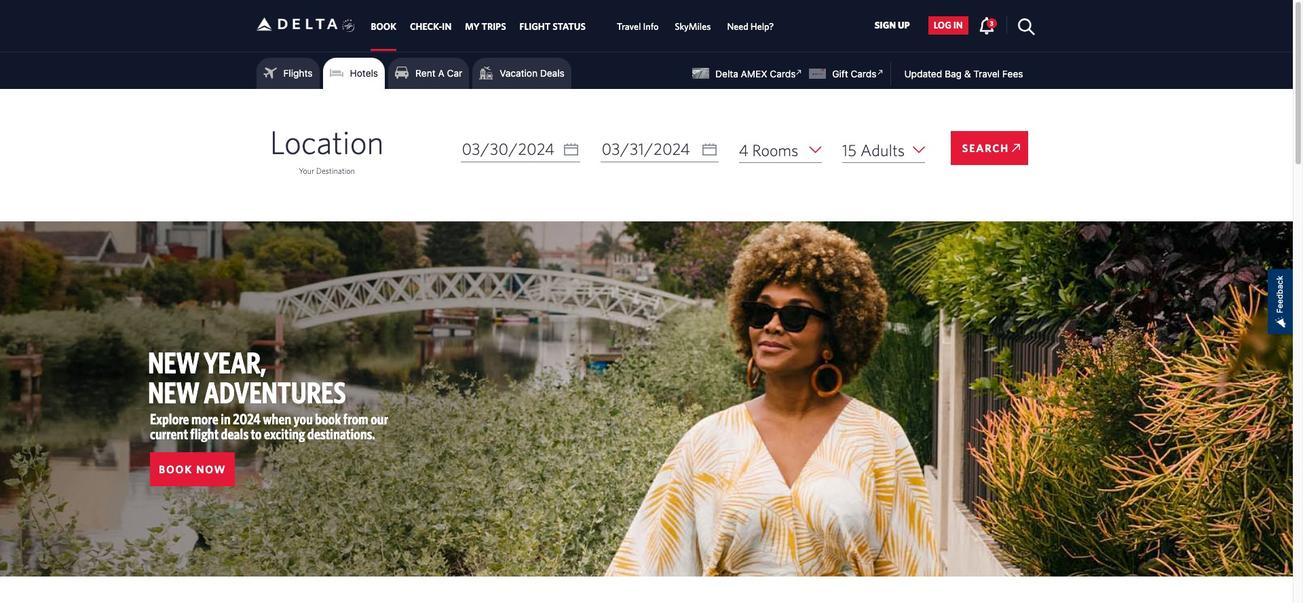 Task type: vqa. For each thing, say whether or not it's contained in the screenshot.
tab panel
no



Task type: describe. For each thing, give the bounding box(es) containing it.
updated bag & travel fees
[[905, 68, 1024, 79]]

amex
[[741, 68, 768, 79]]

skymiles
[[675, 21, 711, 32]]

bag
[[945, 68, 962, 79]]

updated
[[905, 68, 943, 79]]

delta amex cards
[[716, 68, 796, 79]]

need help?
[[728, 21, 774, 32]]

need
[[728, 21, 749, 32]]

gift cards
[[833, 68, 877, 79]]

this link opens another site in a new window that may not follow the same accessibility policies as delta air lines. image
[[874, 66, 887, 79]]

flight status link
[[520, 14, 586, 39]]

skyteam image
[[342, 5, 355, 47]]

flight
[[520, 21, 551, 32]]

book
[[315, 410, 341, 427]]

flight
[[190, 425, 219, 442]]

info
[[643, 21, 659, 32]]

&
[[965, 68, 972, 79]]

my
[[465, 21, 480, 32]]

log in
[[934, 20, 963, 31]]

check-in link
[[410, 14, 452, 39]]

rent
[[416, 67, 436, 79]]

flight status
[[520, 21, 586, 32]]

1 horizontal spatial travel
[[974, 68, 1000, 79]]

help?
[[751, 21, 774, 32]]

search
[[963, 142, 1010, 154]]

location your destination
[[270, 123, 384, 175]]

location
[[270, 123, 384, 161]]

adventures
[[204, 375, 346, 410]]

up
[[898, 20, 910, 31]]

tab list containing book
[[364, 0, 783, 51]]

2024
[[233, 410, 261, 427]]

book link
[[371, 14, 397, 39]]

our
[[371, 410, 389, 427]]

3 link
[[979, 16, 997, 34]]

deals
[[221, 425, 249, 442]]

1 new from the top
[[148, 345, 200, 380]]

rent a car link
[[395, 63, 463, 84]]

in inside button
[[954, 20, 963, 31]]

fees
[[1003, 68, 1024, 79]]

explore more in 2024 when you book from our current flight deals to exciting destinations.
[[150, 410, 389, 442]]

log in button
[[929, 16, 969, 34]]

in inside explore more in 2024 when you book from our current flight deals to exciting destinations.
[[221, 410, 231, 427]]

check-in
[[410, 21, 452, 32]]

year,
[[204, 345, 266, 380]]

vacation deals link
[[480, 63, 565, 84]]

a
[[438, 67, 445, 79]]

flights link
[[263, 63, 313, 84]]

2 new from the top
[[148, 375, 200, 410]]

destination
[[316, 166, 355, 175]]

cards inside gift cards link
[[851, 68, 877, 79]]

gift
[[833, 68, 849, 79]]

skymiles link
[[675, 14, 711, 39]]

new year, new adventures
[[148, 345, 346, 410]]

delta air lines image
[[256, 3, 338, 45]]

deals
[[540, 67, 565, 79]]

exciting
[[264, 425, 305, 442]]

travel inside tab list
[[617, 21, 641, 32]]

3
[[990, 19, 994, 27]]



Task type: locate. For each thing, give the bounding box(es) containing it.
flights
[[284, 67, 313, 79]]

0 vertical spatial book
[[371, 21, 397, 32]]

0 horizontal spatial book
[[159, 463, 193, 475]]

cards inside delta amex cards link
[[770, 68, 796, 79]]

more
[[192, 410, 219, 427]]

check-
[[410, 21, 442, 32]]

delta amex cards link
[[693, 66, 806, 79]]

sign
[[875, 20, 896, 31]]

book now link
[[150, 452, 235, 486]]

1 cards from the left
[[770, 68, 796, 79]]

gift cards link
[[810, 66, 887, 79]]

my trips link
[[465, 14, 506, 39]]

you
[[294, 410, 313, 427]]

book left 'now'
[[159, 463, 193, 475]]

sign up link
[[870, 16, 916, 34]]

rent a car
[[416, 67, 463, 79]]

None date field
[[461, 136, 580, 162], [601, 136, 719, 162], [461, 136, 580, 162], [601, 136, 719, 162]]

explore
[[150, 410, 189, 427]]

your
[[299, 166, 314, 175]]

tab list
[[364, 0, 783, 51]]

cards right gift
[[851, 68, 877, 79]]

in right more
[[221, 410, 231, 427]]

0 horizontal spatial cards
[[770, 68, 796, 79]]

my trips
[[465, 21, 506, 32]]

hotels link
[[330, 63, 378, 84]]

now
[[196, 463, 226, 475]]

0 horizontal spatial travel
[[617, 21, 641, 32]]

0 horizontal spatial in
[[221, 410, 231, 427]]

from
[[343, 410, 369, 427]]

book now
[[159, 463, 226, 475]]

when
[[263, 410, 292, 427]]

in right log
[[954, 20, 963, 31]]

0 vertical spatial travel
[[617, 21, 641, 32]]

this link opens another site in a new window that may not follow the same accessibility policies as delta air lines. image
[[793, 66, 806, 79]]

need help? link
[[728, 14, 774, 39]]

hotels
[[350, 67, 378, 79]]

destinations.
[[308, 425, 375, 442]]

updated bag & travel fees link
[[891, 68, 1024, 79]]

1 vertical spatial in
[[221, 410, 231, 427]]

vacation
[[500, 67, 538, 79]]

travel info
[[617, 21, 659, 32]]

search button
[[952, 131, 1029, 165]]

vacation deals
[[500, 67, 565, 79]]

travel info link
[[617, 14, 659, 39]]

delta
[[716, 68, 739, 79]]

2 cards from the left
[[851, 68, 877, 79]]

book for book now
[[159, 463, 193, 475]]

1 horizontal spatial cards
[[851, 68, 877, 79]]

car
[[447, 67, 463, 79]]

sign up
[[875, 20, 910, 31]]

travel right &
[[974, 68, 1000, 79]]

new
[[148, 345, 200, 380], [148, 375, 200, 410]]

book for book
[[371, 21, 397, 32]]

to
[[251, 425, 262, 442]]

1 horizontal spatial in
[[954, 20, 963, 31]]

in
[[954, 20, 963, 31], [221, 410, 231, 427]]

in
[[442, 21, 452, 32]]

trips
[[482, 21, 506, 32]]

1 vertical spatial book
[[159, 463, 193, 475]]

cards right amex
[[770, 68, 796, 79]]

cards
[[770, 68, 796, 79], [851, 68, 877, 79]]

travel left info
[[617, 21, 641, 32]]

1 horizontal spatial book
[[371, 21, 397, 32]]

explore more in 2024 when you book from our current flight deals to exciting destinations. link
[[150, 410, 389, 442]]

book
[[371, 21, 397, 32], [159, 463, 193, 475]]

log
[[934, 20, 952, 31]]

status
[[553, 21, 586, 32]]

travel
[[617, 21, 641, 32], [974, 68, 1000, 79]]

current
[[150, 425, 188, 442]]

book right the 'skyteam' image on the top left
[[371, 21, 397, 32]]

0 vertical spatial in
[[954, 20, 963, 31]]

1 vertical spatial travel
[[974, 68, 1000, 79]]



